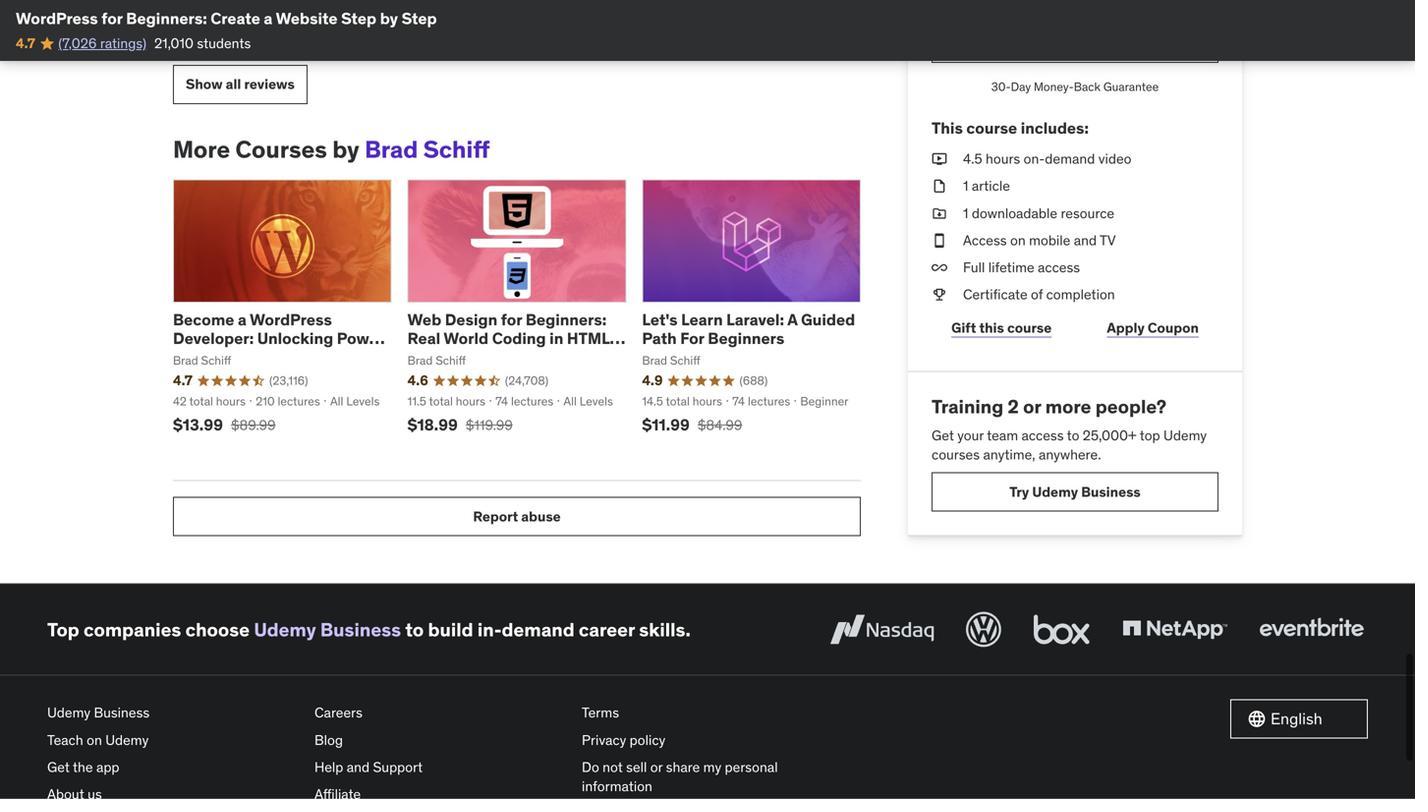 Task type: locate. For each thing, give the bounding box(es) containing it.
0 vertical spatial xsmall image
[[932, 150, 948, 169]]

udemy inside training 2 or more people? get your team access to 25,000+ top udemy courses anytime, anywhere.
[[1164, 427, 1208, 444]]

for inside web design for beginners: real world coding in html & css
[[501, 310, 522, 330]]

0 vertical spatial beginners:
[[126, 8, 207, 29]]

report abuse button
[[173, 497, 861, 537]]

and inside careers blog help and support
[[347, 758, 370, 776]]

2 step from the left
[[402, 8, 437, 29]]

1 vertical spatial to
[[405, 618, 424, 641]]

0 horizontal spatial or
[[651, 758, 663, 776]]

1 brad schiff from the left
[[173, 353, 231, 368]]

1 vertical spatial on
[[87, 731, 102, 749]]

21,010
[[154, 34, 194, 52]]

on
[[1011, 231, 1026, 249], [87, 731, 102, 749]]

0 horizontal spatial lectures
[[278, 394, 320, 409]]

show all reviews
[[186, 75, 295, 93]]

on right teach
[[87, 731, 102, 749]]

1 vertical spatial a
[[238, 310, 247, 330]]

access down mobile
[[1038, 259, 1081, 276]]

2 1 from the top
[[964, 204, 969, 222]]

0 vertical spatial and
[[1074, 231, 1097, 249]]

guided
[[801, 310, 856, 330]]

2 vertical spatial business
[[94, 704, 150, 722]]

small image
[[1248, 710, 1267, 729]]

lectures down the 23116 reviews element
[[278, 394, 320, 409]]

brad schiff down developer:
[[173, 353, 231, 368]]

1 vertical spatial business
[[320, 618, 401, 641]]

of
[[1031, 286, 1043, 303]]

hours up $18.99 $119.99
[[456, 394, 486, 409]]

0 vertical spatial 4.7
[[16, 34, 35, 52]]

brad
[[365, 135, 418, 164], [173, 353, 198, 368], [408, 353, 433, 368], [642, 353, 668, 368]]

2 total from the left
[[429, 394, 453, 409]]

levels left 11.5
[[346, 394, 380, 409]]

$18.99
[[408, 415, 458, 435]]

real
[[408, 328, 441, 349]]

1 horizontal spatial 4.7
[[173, 372, 193, 389]]

more
[[1046, 395, 1092, 419]]

brad schiff link
[[365, 135, 490, 164]]

levels left 14.5
[[580, 394, 613, 409]]

1 74 from the left
[[496, 394, 508, 409]]

demand left the career on the bottom left of page
[[502, 618, 575, 641]]

1 vertical spatial xsmall image
[[932, 204, 948, 223]]

career
[[579, 618, 635, 641]]

0 horizontal spatial 74
[[496, 394, 508, 409]]

0 vertical spatial a
[[264, 8, 273, 29]]

a right become
[[238, 310, 247, 330]]

to left build
[[405, 618, 424, 641]]

74 lectures down 688 reviews element
[[733, 394, 791, 409]]

hours up $13.99 $89.99
[[216, 394, 246, 409]]

0 vertical spatial on
[[1011, 231, 1026, 249]]

1 1 from the top
[[964, 177, 969, 195]]

(24,708)
[[505, 373, 549, 388]]

688 reviews element
[[740, 373, 768, 389]]

3 lectures from the left
[[748, 394, 791, 409]]

1 horizontal spatial for
[[501, 310, 522, 330]]

21,010 students
[[154, 34, 251, 52]]

$84.99
[[698, 417, 743, 434]]

1 vertical spatial get
[[47, 758, 70, 776]]

all levels for become a wordpress developer: unlocking power with code
[[330, 394, 380, 409]]

1 left article
[[964, 177, 969, 195]]

for up (7,026 ratings)
[[101, 8, 123, 29]]

business up app
[[94, 704, 150, 722]]

1 horizontal spatial levels
[[580, 394, 613, 409]]

2 levels from the left
[[580, 394, 613, 409]]

full lifetime access
[[964, 259, 1081, 276]]

0 vertical spatial 1
[[964, 177, 969, 195]]

0 horizontal spatial wordpress
[[16, 8, 98, 29]]

get for udemy
[[47, 758, 70, 776]]

udemy right try
[[1033, 483, 1079, 501]]

xsmall image left the full
[[932, 258, 948, 277]]

1 vertical spatial 1
[[964, 204, 969, 222]]

$11.99
[[642, 415, 690, 435]]

0 horizontal spatial by
[[333, 135, 360, 164]]

1 vertical spatial udemy business link
[[47, 700, 299, 727]]

1 up access
[[964, 204, 969, 222]]

total right the '42'
[[189, 394, 213, 409]]

1 total from the left
[[189, 394, 213, 409]]

1 vertical spatial beginners:
[[526, 310, 607, 330]]

0 horizontal spatial 4.7
[[16, 34, 35, 52]]

1 horizontal spatial lectures
[[511, 394, 554, 409]]

2 lectures from the left
[[511, 394, 554, 409]]

2 horizontal spatial business
[[1082, 483, 1141, 501]]

a
[[264, 8, 273, 29], [238, 310, 247, 330]]

1 horizontal spatial wordpress
[[250, 310, 332, 330]]

business
[[1082, 483, 1141, 501], [320, 618, 401, 641], [94, 704, 150, 722]]

&
[[613, 328, 624, 349]]

teach
[[47, 731, 83, 749]]

0 horizontal spatial get
[[47, 758, 70, 776]]

path
[[642, 328, 677, 349]]

30-day money-back guarantee
[[992, 79, 1159, 95]]

html
[[567, 328, 610, 349]]

74 up $119.99
[[496, 394, 508, 409]]

lectures down 688 reviews element
[[748, 394, 791, 409]]

14.5
[[642, 394, 664, 409]]

udemy right "top"
[[1164, 427, 1208, 444]]

css
[[408, 347, 440, 368]]

1 horizontal spatial on
[[1011, 231, 1026, 249]]

2 vertical spatial xsmall image
[[932, 285, 948, 305]]

levels
[[346, 394, 380, 409], [580, 394, 613, 409]]

hours up $84.99 at the bottom of the page
[[693, 394, 723, 409]]

$89.99
[[231, 417, 276, 434]]

0 horizontal spatial brad schiff
[[173, 353, 231, 368]]

total for $18.99
[[429, 394, 453, 409]]

3 xsmall image from the top
[[932, 285, 948, 305]]

terms link
[[582, 700, 834, 727]]

1 horizontal spatial or
[[1024, 395, 1042, 419]]

or right '2'
[[1024, 395, 1042, 419]]

world
[[444, 328, 489, 349]]

lectures for code
[[278, 394, 320, 409]]

2 horizontal spatial total
[[666, 394, 690, 409]]

companies
[[84, 618, 181, 641]]

0 vertical spatial or
[[1024, 395, 1042, 419]]

not
[[603, 758, 623, 776]]

3 xsmall image from the top
[[932, 258, 948, 277]]

business down anywhere.
[[1082, 483, 1141, 501]]

let's learn laravel: a guided path for beginners link
[[642, 310, 856, 349]]

0 horizontal spatial business
[[94, 704, 150, 722]]

0 vertical spatial xsmall image
[[932, 177, 948, 196]]

brad schiff
[[173, 353, 231, 368], [408, 353, 466, 368]]

wordpress up (23,116)
[[250, 310, 332, 330]]

become a wordpress developer: unlocking power with code
[[173, 310, 384, 368]]

access inside training 2 or more people? get your team access to 25,000+ top udemy courses anytime, anywhere.
[[1022, 427, 1064, 444]]

access
[[1038, 259, 1081, 276], [1022, 427, 1064, 444]]

1 vertical spatial course
[[1008, 319, 1052, 337]]

support
[[373, 758, 423, 776]]

1 vertical spatial or
[[651, 758, 663, 776]]

top
[[1140, 427, 1161, 444]]

brad schiff down real
[[408, 353, 466, 368]]

or
[[1024, 395, 1042, 419], [651, 758, 663, 776]]

lectures down 24708 reviews element
[[511, 394, 554, 409]]

1 horizontal spatial by
[[380, 8, 398, 29]]

schiff
[[424, 135, 490, 164], [201, 353, 231, 368], [436, 353, 466, 368], [670, 353, 701, 368]]

a right the create
[[264, 8, 273, 29]]

get up courses
[[932, 427, 955, 444]]

4.7 for (7,026 ratings)
[[16, 34, 35, 52]]

4.7 left (7,026 at the left of the page
[[16, 34, 35, 52]]

2 74 lectures from the left
[[733, 394, 791, 409]]

udemy business link up careers
[[254, 618, 401, 641]]

all levels down html
[[564, 394, 613, 409]]

2 all levels from the left
[[564, 394, 613, 409]]

course down of
[[1008, 319, 1052, 337]]

1 lectures from the left
[[278, 394, 320, 409]]

0 horizontal spatial levels
[[346, 394, 380, 409]]

1 article
[[964, 177, 1011, 195]]

0 vertical spatial to
[[1067, 427, 1080, 444]]

1 vertical spatial for
[[501, 310, 522, 330]]

course up 4.5
[[967, 118, 1018, 138]]

0 horizontal spatial a
[[238, 310, 247, 330]]

code
[[212, 347, 252, 368]]

access
[[964, 231, 1007, 249]]

(7,026
[[58, 34, 97, 52]]

for right the "design"
[[501, 310, 522, 330]]

hours
[[986, 150, 1021, 168], [216, 394, 246, 409], [456, 394, 486, 409], [693, 394, 723, 409]]

1 74 lectures from the left
[[496, 394, 554, 409]]

all
[[226, 75, 241, 93]]

on down downloadable
[[1011, 231, 1026, 249]]

teach on udemy link
[[47, 727, 299, 754]]

1 vertical spatial access
[[1022, 427, 1064, 444]]

2 xsmall image from the top
[[932, 204, 948, 223]]

1 horizontal spatial business
[[320, 618, 401, 641]]

4.7 up the '42'
[[173, 372, 193, 389]]

1 vertical spatial 4.7
[[173, 372, 193, 389]]

web design for beginners: real world coding in html & css link
[[408, 310, 626, 368]]

0 horizontal spatial 74 lectures
[[496, 394, 554, 409]]

1 horizontal spatial step
[[402, 8, 437, 29]]

2
[[1008, 395, 1019, 419]]

udemy right choose
[[254, 618, 316, 641]]

0 horizontal spatial on
[[87, 731, 102, 749]]

0 horizontal spatial all
[[330, 394, 344, 409]]

terms privacy policy do not sell or share my personal information
[[582, 704, 778, 795]]

get the app link
[[47, 754, 299, 781]]

total
[[189, 394, 213, 409], [429, 394, 453, 409], [666, 394, 690, 409]]

74 lectures down 24708 reviews element
[[496, 394, 554, 409]]

1 horizontal spatial all
[[564, 394, 577, 409]]

0 horizontal spatial all levels
[[330, 394, 380, 409]]

in
[[550, 328, 564, 349]]

learn
[[681, 310, 723, 330]]

1 horizontal spatial beginners:
[[526, 310, 607, 330]]

get
[[932, 427, 955, 444], [47, 758, 70, 776]]

total right 11.5
[[429, 394, 453, 409]]

all
[[330, 394, 344, 409], [564, 394, 577, 409]]

get inside udemy business teach on udemy get the app
[[47, 758, 70, 776]]

access up anywhere.
[[1022, 427, 1064, 444]]

business up careers
[[320, 618, 401, 641]]

total for $13.99
[[189, 394, 213, 409]]

0 horizontal spatial and
[[347, 758, 370, 776]]

1 all from the left
[[330, 394, 344, 409]]

english button
[[1231, 700, 1369, 739]]

1 horizontal spatial get
[[932, 427, 955, 444]]

24708 reviews element
[[505, 373, 549, 389]]

1 vertical spatial wordpress
[[250, 310, 332, 330]]

xsmall image
[[932, 150, 948, 169], [932, 204, 948, 223], [932, 285, 948, 305]]

by right courses
[[333, 135, 360, 164]]

0 horizontal spatial total
[[189, 394, 213, 409]]

get left the
[[47, 758, 70, 776]]

lifetime
[[989, 259, 1035, 276]]

all for web design for beginners: real world coding in html & css
[[564, 394, 577, 409]]

2 all from the left
[[564, 394, 577, 409]]

3 total from the left
[[666, 394, 690, 409]]

2 vertical spatial xsmall image
[[932, 258, 948, 277]]

gift this course
[[952, 319, 1052, 337]]

website
[[276, 8, 338, 29]]

total right 14.5
[[666, 394, 690, 409]]

1 vertical spatial and
[[347, 758, 370, 776]]

hours for web design for beginners: real world coding in html & css
[[456, 394, 486, 409]]

udemy business link up the 'get the app' link at the bottom left
[[47, 700, 299, 727]]

74 lectures
[[496, 394, 554, 409], [733, 394, 791, 409]]

1 horizontal spatial 74 lectures
[[733, 394, 791, 409]]

1 vertical spatial by
[[333, 135, 360, 164]]

0 vertical spatial udemy business link
[[254, 618, 401, 641]]

2 74 from the left
[[733, 394, 745, 409]]

1 horizontal spatial total
[[429, 394, 453, 409]]

and for tv
[[1074, 231, 1097, 249]]

1 all levels from the left
[[330, 394, 380, 409]]

and left tv
[[1074, 231, 1097, 249]]

0 vertical spatial business
[[1082, 483, 1141, 501]]

0 vertical spatial get
[[932, 427, 955, 444]]

to up anywhere.
[[1067, 427, 1080, 444]]

hours for become a wordpress developer: unlocking power with code
[[216, 394, 246, 409]]

0 horizontal spatial demand
[[502, 618, 575, 641]]

privacy
[[582, 731, 627, 749]]

74 down 688 reviews element
[[733, 394, 745, 409]]

0 vertical spatial course
[[967, 118, 1018, 138]]

1 levels from the left
[[346, 394, 380, 409]]

all down html
[[564, 394, 577, 409]]

1 horizontal spatial brad schiff
[[408, 353, 466, 368]]

2 brad schiff from the left
[[408, 353, 466, 368]]

1 xsmall image from the top
[[932, 150, 948, 169]]

0 horizontal spatial step
[[341, 8, 377, 29]]

1 horizontal spatial and
[[1074, 231, 1097, 249]]

4.7
[[16, 34, 35, 52], [173, 372, 193, 389]]

coding
[[492, 328, 546, 349]]

1 vertical spatial xsmall image
[[932, 231, 948, 250]]

0 vertical spatial demand
[[1045, 150, 1096, 168]]

app
[[96, 758, 119, 776]]

wordpress up (7,026 at the left of the page
[[16, 8, 98, 29]]

1 horizontal spatial all levels
[[564, 394, 613, 409]]

and right help at the left bottom
[[347, 758, 370, 776]]

0 vertical spatial for
[[101, 8, 123, 29]]

74 lectures for $11.99
[[733, 394, 791, 409]]

lectures for in
[[511, 394, 554, 409]]

1 horizontal spatial to
[[1067, 427, 1080, 444]]

back
[[1074, 79, 1101, 95]]

netapp image
[[1119, 608, 1232, 652]]

total for $11.99
[[666, 394, 690, 409]]

2 xsmall image from the top
[[932, 231, 948, 250]]

all right '210 lectures'
[[330, 394, 344, 409]]

0 horizontal spatial beginners:
[[126, 8, 207, 29]]

xsmall image
[[932, 177, 948, 196], [932, 231, 948, 250], [932, 258, 948, 277]]

0 vertical spatial by
[[380, 8, 398, 29]]

blog link
[[315, 727, 566, 754]]

1 horizontal spatial 74
[[733, 394, 745, 409]]

xsmall image left access
[[932, 231, 948, 250]]

help and support link
[[315, 754, 566, 781]]

all levels left 11.5
[[330, 394, 380, 409]]

brad schiff for become a wordpress developer: unlocking power with code
[[173, 353, 231, 368]]

xsmall image left 1 article
[[932, 177, 948, 196]]

1 xsmall image from the top
[[932, 177, 948, 196]]

210
[[256, 394, 275, 409]]

on inside udemy business teach on udemy get the app
[[87, 731, 102, 749]]

course
[[967, 118, 1018, 138], [1008, 319, 1052, 337]]

2 horizontal spatial lectures
[[748, 394, 791, 409]]

or right sell
[[651, 758, 663, 776]]

74 for $11.99
[[733, 394, 745, 409]]

get inside training 2 or more people? get your team access to 25,000+ top udemy courses anytime, anywhere.
[[932, 427, 955, 444]]

day
[[1011, 79, 1032, 95]]

demand down "includes:" at the right of page
[[1045, 150, 1096, 168]]

by right website
[[380, 8, 398, 29]]



Task type: describe. For each thing, give the bounding box(es) containing it.
apply
[[1108, 319, 1145, 337]]

mobile
[[1030, 231, 1071, 249]]

with
[[173, 347, 209, 368]]

abuse
[[521, 508, 561, 525]]

beginners
[[708, 328, 785, 349]]

volkswagen image
[[963, 608, 1006, 652]]

74 for $18.99
[[496, 394, 508, 409]]

hours for let's learn laravel: a guided path for beginners
[[693, 394, 723, 409]]

4.9
[[642, 372, 663, 389]]

hours up article
[[986, 150, 1021, 168]]

choose
[[185, 618, 250, 641]]

careers link
[[315, 700, 566, 727]]

23116 reviews element
[[269, 373, 308, 389]]

ratings)
[[100, 34, 146, 52]]

wordpress inside become a wordpress developer: unlocking power with code
[[250, 310, 332, 330]]

blog
[[315, 731, 343, 749]]

courses
[[236, 135, 327, 164]]

team
[[987, 427, 1019, 444]]

web
[[408, 310, 442, 330]]

skills.
[[639, 618, 691, 641]]

build
[[428, 618, 474, 641]]

students
[[197, 34, 251, 52]]

careers
[[315, 704, 363, 722]]

business inside udemy business teach on udemy get the app
[[94, 704, 150, 722]]

42
[[173, 394, 187, 409]]

information
[[582, 778, 653, 795]]

1 downloadable resource
[[964, 204, 1115, 222]]

210 lectures
[[256, 394, 320, 409]]

for
[[681, 328, 705, 349]]

or inside terms privacy policy do not sell or share my personal information
[[651, 758, 663, 776]]

resource
[[1061, 204, 1115, 222]]

xsmall image for full
[[932, 258, 948, 277]]

0 vertical spatial wordpress
[[16, 8, 98, 29]]

4.5
[[964, 150, 983, 168]]

full
[[964, 259, 986, 276]]

xsmall image for 1
[[932, 204, 948, 223]]

people?
[[1096, 395, 1167, 419]]

udemy business teach on udemy get the app
[[47, 704, 150, 776]]

sell
[[626, 758, 647, 776]]

this
[[980, 319, 1005, 337]]

more
[[173, 135, 230, 164]]

(688)
[[740, 373, 768, 388]]

udemy up app
[[105, 731, 149, 749]]

14.5 total hours
[[642, 394, 723, 409]]

apply coupon
[[1108, 319, 1199, 337]]

training
[[932, 395, 1004, 419]]

my
[[704, 758, 722, 776]]

to inside training 2 or more people? get your team access to 25,000+ top udemy courses anytime, anywhere.
[[1067, 427, 1080, 444]]

box image
[[1029, 608, 1095, 652]]

(7,026 ratings)
[[58, 34, 146, 52]]

30-
[[992, 79, 1011, 95]]

privacy policy link
[[582, 727, 834, 754]]

udemy up teach
[[47, 704, 91, 722]]

money-
[[1034, 79, 1074, 95]]

do
[[582, 758, 600, 776]]

anytime,
[[984, 446, 1036, 464]]

top
[[47, 618, 79, 641]]

power
[[337, 328, 384, 349]]

share
[[666, 758, 700, 776]]

$119.99
[[466, 417, 513, 434]]

1 step from the left
[[341, 8, 377, 29]]

1 for 1 downloadable resource
[[964, 204, 969, 222]]

top companies choose udemy business to build in-demand career skills.
[[47, 618, 691, 641]]

video
[[1099, 150, 1132, 168]]

get for training
[[932, 427, 955, 444]]

gift
[[952, 319, 977, 337]]

wordpress for beginners: create a website step by step
[[16, 8, 437, 29]]

all levels for web design for beginners: real world coding in html & css
[[564, 394, 613, 409]]

$13.99
[[173, 415, 223, 435]]

1 vertical spatial demand
[[502, 618, 575, 641]]

11.5 total hours
[[408, 394, 486, 409]]

reviews
[[244, 75, 295, 93]]

74 lectures for $18.99
[[496, 394, 554, 409]]

let's
[[642, 310, 678, 330]]

web design for beginners: real world coding in html & css
[[408, 310, 624, 368]]

completion
[[1047, 286, 1116, 303]]

xsmall image for certificate
[[932, 285, 948, 305]]

0 vertical spatial access
[[1038, 259, 1081, 276]]

become a wordpress developer: unlocking power with code link
[[173, 310, 385, 368]]

guarantee
[[1104, 79, 1159, 95]]

1 horizontal spatial a
[[264, 8, 273, 29]]

includes:
[[1021, 118, 1089, 138]]

apply coupon button
[[1088, 308, 1219, 348]]

try udemy business link
[[932, 473, 1219, 512]]

a inside become a wordpress developer: unlocking power with code
[[238, 310, 247, 330]]

and for support
[[347, 758, 370, 776]]

brad schiff for web design for beginners: real world coding in html & css
[[408, 353, 466, 368]]

courses
[[932, 446, 980, 464]]

or inside training 2 or more people? get your team access to 25,000+ top udemy courses anytime, anywhere.
[[1024, 395, 1042, 419]]

xsmall image for 1
[[932, 177, 948, 196]]

schiff inside let's learn laravel: a guided path for beginners brad schiff
[[670, 353, 701, 368]]

$18.99 $119.99
[[408, 415, 513, 435]]

brad inside let's learn laravel: a guided path for beginners brad schiff
[[642, 353, 668, 368]]

certificate
[[964, 286, 1028, 303]]

certificate of completion
[[964, 286, 1116, 303]]

levels for web design for beginners: real world coding in html & css
[[580, 394, 613, 409]]

xsmall image for access
[[932, 231, 948, 250]]

all for become a wordpress developer: unlocking power with code
[[330, 394, 344, 409]]

create
[[211, 8, 260, 29]]

a
[[788, 310, 798, 330]]

policy
[[630, 731, 666, 749]]

training 2 or more people? get your team access to 25,000+ top udemy courses anytime, anywhere.
[[932, 395, 1208, 464]]

in-
[[478, 618, 502, 641]]

levels for become a wordpress developer: unlocking power with code
[[346, 394, 380, 409]]

laravel:
[[727, 310, 785, 330]]

1 for 1 article
[[964, 177, 969, 195]]

42 total hours
[[173, 394, 246, 409]]

terms
[[582, 704, 619, 722]]

nasdaq image
[[826, 608, 939, 652]]

access on mobile and tv
[[964, 231, 1117, 249]]

beginners: inside web design for beginners: real world coding in html & css
[[526, 310, 607, 330]]

0 horizontal spatial to
[[405, 618, 424, 641]]

gift this course link
[[932, 308, 1072, 348]]

$13.99 $89.99
[[173, 415, 276, 435]]

english
[[1271, 709, 1323, 729]]

xsmall image for 4.5
[[932, 150, 948, 169]]

0 horizontal spatial for
[[101, 8, 123, 29]]

coupon
[[1148, 319, 1199, 337]]

design
[[445, 310, 498, 330]]

4.6
[[408, 372, 429, 389]]

this course includes:
[[932, 118, 1089, 138]]

4.7 for (23,116)
[[173, 372, 193, 389]]

eventbrite image
[[1256, 608, 1369, 652]]

let's learn laravel: a guided path for beginners brad schiff
[[642, 310, 856, 368]]

(23,116)
[[269, 373, 308, 388]]

1 horizontal spatial demand
[[1045, 150, 1096, 168]]

report abuse
[[473, 508, 561, 525]]



Task type: vqa. For each thing, say whether or not it's contained in the screenshot.


